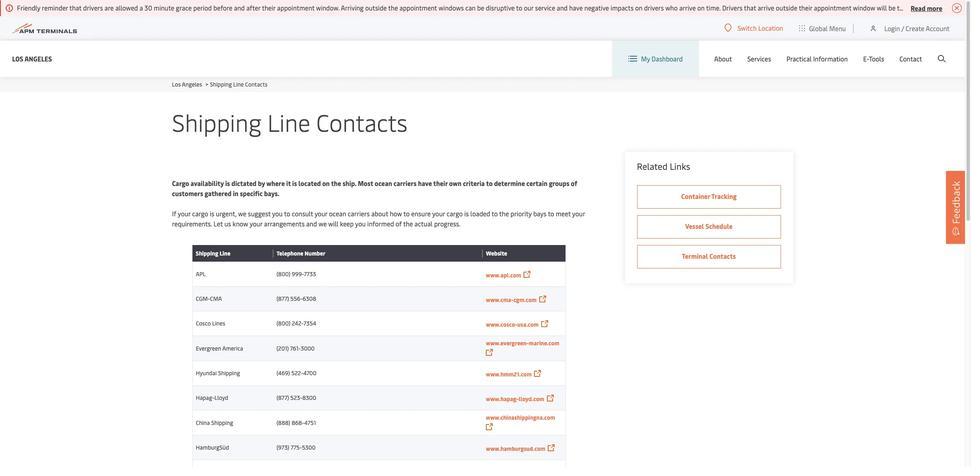 Task type: describe. For each thing, give the bounding box(es) containing it.
242-
[[292, 319, 304, 327]]

requirements.
[[172, 219, 212, 228]]

e-tools button
[[863, 40, 884, 77]]

feedback
[[949, 181, 963, 224]]

522-
[[291, 369, 303, 377]]

friendly reminder that drivers are allowed a 30 minute grace period before and after their appointment window. arriving outside the appointment windows can be disruptive to our service and have negative impacts on drivers who arrive on time. drivers that arrive outside their appointment window will be turned away. to receive fu
[[17, 3, 971, 12]]

the inside cargo availability is dictated by where it is located on the ship. most ocean carriers have their own criteria to determine certain groups of customers gathered in specific bays.
[[331, 179, 341, 188]]

switch location button
[[725, 23, 783, 32]]

1 horizontal spatial you
[[355, 219, 366, 228]]

your right the if
[[178, 209, 191, 218]]

your right meet
[[572, 209, 585, 218]]

minute
[[154, 3, 174, 12]]

priority
[[511, 209, 532, 218]]

login / create account
[[884, 24, 950, 33]]

www.hapag-
[[486, 395, 519, 403]]

number
[[305, 249, 325, 257]]

is right it
[[292, 179, 297, 188]]

hapag-lloyd
[[196, 394, 228, 402]]

(800) 999-7733
[[277, 270, 316, 278]]

their inside cargo availability is dictated by where it is located on the ship. most ocean carriers have their own criteria to determine certain groups of customers gathered in specific bays.
[[433, 179, 448, 188]]

away. to
[[918, 3, 942, 12]]

login / create account link
[[870, 16, 950, 40]]

www.hapag-lloyd.com
[[486, 395, 544, 403]]

4700
[[303, 369, 317, 377]]

time.
[[706, 3, 721, 12]]

arriving
[[341, 3, 364, 12]]

shipping right hyundai
[[218, 369, 240, 377]]

schedule
[[706, 222, 733, 230]]

a
[[140, 3, 143, 12]]

ocean inside the "if your cargo is urgent, we suggest you to consult your ocean carriers about how to ensure your cargo is loaded to the priority bays to meet your requirements. let us know your arrangements and we will keep you informed of the actual progress."
[[329, 209, 346, 218]]

availability
[[191, 179, 224, 188]]

contact button
[[900, 40, 922, 77]]

www.apl.com link
[[486, 271, 521, 279]]

dictated
[[231, 179, 257, 188]]

4751
[[304, 419, 316, 426]]

services
[[748, 54, 771, 63]]

related links
[[637, 160, 690, 172]]

arrangements
[[264, 219, 305, 228]]

www.hamburgsud.com
[[486, 445, 545, 452]]

ship.
[[343, 179, 357, 188]]

friendly
[[17, 3, 40, 12]]

(888)
[[277, 419, 290, 426]]

0 horizontal spatial and
[[234, 3, 245, 12]]

menu
[[829, 24, 846, 33]]

1 vertical spatial we
[[319, 219, 327, 228]]

2 that from the left
[[744, 3, 756, 12]]

create
[[906, 24, 925, 33]]

2 horizontal spatial and
[[557, 3, 568, 12]]

bays
[[533, 209, 547, 218]]

terminal contacts link
[[637, 245, 781, 268]]

1 cargo from the left
[[192, 209, 208, 218]]

your down the suggest
[[250, 219, 263, 228]]

reminder
[[42, 3, 68, 12]]

1 horizontal spatial line
[[233, 80, 244, 88]]

is left loaded on the top of the page
[[464, 209, 469, 218]]

after
[[246, 3, 261, 12]]

of inside cargo availability is dictated by where it is located on the ship. most ocean carriers have their own criteria to determine certain groups of customers gathered in specific bays.
[[571, 179, 577, 188]]

your up the progress.
[[432, 209, 445, 218]]

urgent,
[[216, 209, 237, 218]]

can
[[466, 3, 476, 12]]

www.evergreen-
[[486, 339, 529, 347]]

761-
[[290, 344, 301, 352]]

allowed
[[115, 3, 138, 12]]

(973) 775-5300
[[277, 444, 316, 451]]

meet
[[556, 209, 571, 218]]

will inside the "if your cargo is urgent, we suggest you to consult your ocean carriers about how to ensure your cargo is loaded to the priority bays to meet your requirements. let us know your arrangements and we will keep you informed of the actual progress."
[[328, 219, 338, 228]]

my dashboard button
[[628, 40, 683, 77]]

(800) for (800) 999-7733
[[277, 270, 290, 278]]

cosco
[[196, 319, 211, 327]]

dashboard
[[652, 54, 683, 63]]

keep
[[340, 219, 354, 228]]

2 vertical spatial contacts
[[710, 252, 736, 260]]

where
[[266, 179, 285, 188]]

www.hmm21.com link
[[486, 370, 532, 378]]

and inside the "if your cargo is urgent, we suggest you to consult your ocean carriers about how to ensure your cargo is loaded to the priority bays to meet your requirements. let us know your arrangements and we will keep you informed of the actual progress."
[[306, 219, 317, 228]]

1 drivers from the left
[[83, 3, 103, 12]]

2 drivers from the left
[[644, 3, 664, 12]]

service
[[535, 3, 555, 12]]

practical
[[787, 54, 812, 63]]

line for shipping line contacts
[[267, 106, 310, 138]]

to left our
[[516, 3, 522, 12]]

by
[[258, 179, 265, 188]]

>
[[206, 80, 208, 88]]

shipping right china
[[211, 419, 233, 426]]

los for los angeles
[[12, 54, 23, 63]]

to inside cargo availability is dictated by where it is located on the ship. most ocean carriers have their own criteria to determine certain groups of customers gathered in specific bays.
[[486, 179, 493, 188]]

contact
[[900, 54, 922, 63]]

www.cma-
[[486, 296, 514, 303]]

cargo availability is dictated by where it is located on the ship. most ocean carriers have their own criteria to determine certain groups of customers gathered in specific bays.
[[172, 179, 577, 198]]

know
[[233, 219, 248, 228]]

2 be from the left
[[889, 3, 896, 12]]

775-
[[291, 444, 302, 451]]

www.cosco-usa.com
[[486, 320, 539, 328]]

6308
[[303, 295, 316, 302]]

own
[[449, 179, 462, 188]]

apl
[[196, 270, 206, 278]]

3000
[[301, 344, 315, 352]]

gathered
[[205, 189, 232, 198]]

556-
[[290, 295, 303, 302]]

to up arrangements
[[284, 209, 290, 218]]

evergreen america
[[196, 344, 243, 352]]

shipping down los angeles > shipping line contacts
[[172, 106, 262, 138]]

cma
[[210, 295, 222, 302]]

0 vertical spatial have
[[569, 3, 583, 12]]

3 appointment from the left
[[814, 3, 852, 12]]

hamburgsüd
[[196, 444, 229, 451]]

line for shipping line
[[220, 249, 230, 257]]

1 horizontal spatial on
[[635, 3, 643, 12]]

www.evergreen-marine.com
[[486, 339, 559, 347]]

hapag-
[[196, 394, 215, 402]]

1 appointment from the left
[[277, 3, 315, 12]]

window.
[[316, 3, 340, 12]]

los for los angeles > shipping line contacts
[[172, 80, 181, 88]]

read more
[[911, 3, 943, 12]]

los angeles
[[12, 54, 52, 63]]

close alert image
[[952, 3, 962, 13]]

fu
[[966, 3, 971, 12]]

los angeles > shipping line contacts
[[172, 80, 268, 88]]

vessel schedule link
[[637, 215, 781, 239]]

our
[[524, 3, 534, 12]]

of inside the "if your cargo is urgent, we suggest you to consult your ocean carriers about how to ensure your cargo is loaded to the priority bays to meet your requirements. let us know your arrangements and we will keep you informed of the actual progress."
[[396, 219, 402, 228]]



Task type: locate. For each thing, give the bounding box(es) containing it.
informed
[[367, 219, 394, 228]]

window
[[853, 3, 875, 12]]

1 vertical spatial (800)
[[277, 319, 290, 327]]

0 horizontal spatial arrive
[[679, 3, 696, 12]]

hyundai shipping
[[196, 369, 240, 377]]

0 horizontal spatial line
[[220, 249, 230, 257]]

outside up location
[[776, 3, 798, 12]]

customers
[[172, 189, 203, 198]]

carriers up how
[[394, 179, 417, 188]]

carriers inside the "if your cargo is urgent, we suggest you to consult your ocean carriers about how to ensure your cargo is loaded to the priority bays to meet your requirements. let us know your arrangements and we will keep you informed of the actual progress."
[[348, 209, 370, 218]]

0 vertical spatial (800)
[[277, 270, 290, 278]]

on right located
[[322, 179, 330, 188]]

www.chinashippingna.com
[[486, 414, 555, 421]]

to
[[516, 3, 522, 12], [486, 179, 493, 188], [284, 209, 290, 218], [404, 209, 410, 218], [492, 209, 498, 218], [548, 209, 554, 218]]

2 horizontal spatial on
[[698, 3, 705, 12]]

los angeles link
[[12, 54, 52, 64], [172, 80, 202, 88]]

(973)
[[277, 444, 289, 451]]

will left keep
[[328, 219, 338, 228]]

their left own in the left of the page
[[433, 179, 448, 188]]

(800) for (800) 242-7354
[[277, 319, 290, 327]]

1 horizontal spatial appointment
[[400, 3, 437, 12]]

appointment
[[277, 3, 315, 12], [400, 3, 437, 12], [814, 3, 852, 12]]

(469)
[[277, 369, 290, 377]]

drivers left who
[[644, 3, 664, 12]]

shipping right >
[[210, 80, 232, 88]]

will right window
[[877, 3, 887, 12]]

2 horizontal spatial appointment
[[814, 3, 852, 12]]

loaded
[[470, 209, 490, 218]]

1 vertical spatial los
[[172, 80, 181, 88]]

of right groups at the top of page
[[571, 179, 577, 188]]

actual
[[415, 219, 433, 228]]

0 horizontal spatial los
[[12, 54, 23, 63]]

impacts
[[611, 3, 634, 12]]

0 vertical spatial will
[[877, 3, 887, 12]]

0 horizontal spatial angeles
[[25, 54, 52, 63]]

0 horizontal spatial that
[[69, 3, 82, 12]]

switch
[[738, 23, 757, 32]]

read
[[911, 3, 926, 12]]

0 vertical spatial los
[[12, 54, 23, 63]]

0 horizontal spatial carriers
[[348, 209, 370, 218]]

to right criteria
[[486, 179, 493, 188]]

1 horizontal spatial angeles
[[182, 80, 202, 88]]

2 outside from the left
[[776, 3, 798, 12]]

2 vertical spatial line
[[220, 249, 230, 257]]

2 horizontal spatial line
[[267, 106, 310, 138]]

appointment left windows
[[400, 3, 437, 12]]

1 horizontal spatial outside
[[776, 3, 798, 12]]

1 horizontal spatial drivers
[[644, 3, 664, 12]]

specific
[[240, 189, 263, 198]]

0 vertical spatial carriers
[[394, 179, 417, 188]]

be left the turned
[[889, 3, 896, 12]]

it
[[286, 179, 291, 188]]

shipping up apl
[[196, 249, 218, 257]]

www.chinashippingna.com link
[[486, 414, 555, 421]]

arrive right who
[[679, 3, 696, 12]]

china
[[196, 419, 210, 426]]

1 horizontal spatial arrive
[[758, 3, 774, 12]]

1 vertical spatial will
[[328, 219, 338, 228]]

1 horizontal spatial los angeles link
[[172, 80, 202, 88]]

www.cosco-
[[486, 320, 517, 328]]

2 arrive from the left
[[758, 3, 774, 12]]

0 horizontal spatial cargo
[[192, 209, 208, 218]]

0 horizontal spatial you
[[272, 209, 283, 218]]

1 vertical spatial carriers
[[348, 209, 370, 218]]

my
[[641, 54, 650, 63]]

telephone
[[277, 249, 303, 257]]

appointment left window. on the top
[[277, 3, 315, 12]]

(800) left 242-
[[277, 319, 290, 327]]

2 cargo from the left
[[447, 209, 463, 218]]

on inside cargo availability is dictated by where it is located on the ship. most ocean carriers have their own criteria to determine certain groups of customers gathered in specific bays.
[[322, 179, 330, 188]]

1 horizontal spatial cargo
[[447, 209, 463, 218]]

carriers up keep
[[348, 209, 370, 218]]

their right after
[[262, 3, 276, 12]]

0 horizontal spatial be
[[477, 3, 484, 12]]

determine
[[494, 179, 525, 188]]

2 horizontal spatial contacts
[[710, 252, 736, 260]]

have left negative
[[569, 3, 583, 12]]

1 horizontal spatial and
[[306, 219, 317, 228]]

2 (800) from the top
[[277, 319, 290, 327]]

and down consult
[[306, 219, 317, 228]]

0 horizontal spatial we
[[238, 209, 246, 218]]

1 horizontal spatial carriers
[[394, 179, 417, 188]]

0 vertical spatial you
[[272, 209, 283, 218]]

we left keep
[[319, 219, 327, 228]]

carriers inside cargo availability is dictated by where it is located on the ship. most ocean carriers have their own criteria to determine certain groups of customers gathered in specific bays.
[[394, 179, 417, 188]]

america
[[222, 344, 243, 352]]

1 horizontal spatial ocean
[[375, 179, 392, 188]]

(877) left 556-
[[277, 295, 289, 302]]

vessel schedule
[[685, 222, 733, 230]]

global menu
[[809, 24, 846, 33]]

1 horizontal spatial contacts
[[316, 106, 408, 138]]

(800) left 999-
[[277, 270, 290, 278]]

(877) for (877) 523-8300
[[277, 394, 289, 402]]

be right can
[[477, 3, 484, 12]]

and left after
[[234, 3, 245, 12]]

ocean up keep
[[329, 209, 346, 218]]

www.cosco-usa.com link
[[486, 320, 539, 328]]

0 vertical spatial ocean
[[375, 179, 392, 188]]

1 vertical spatial contacts
[[316, 106, 408, 138]]

cargo
[[172, 179, 189, 188]]

certain
[[526, 179, 548, 188]]

ocean
[[375, 179, 392, 188], [329, 209, 346, 218]]

0 horizontal spatial outside
[[365, 3, 387, 12]]

outside right arriving
[[365, 3, 387, 12]]

1 horizontal spatial that
[[744, 3, 756, 12]]

7354
[[304, 319, 316, 327]]

links
[[670, 160, 690, 172]]

(800)
[[277, 270, 290, 278], [277, 319, 290, 327]]

angeles for los angeles
[[25, 54, 52, 63]]

criteria
[[463, 179, 485, 188]]

on right impacts on the top
[[635, 3, 643, 12]]

0 horizontal spatial will
[[328, 219, 338, 228]]

arrive up location
[[758, 3, 774, 12]]

marine.com
[[529, 339, 559, 347]]

cargo up the requirements.
[[192, 209, 208, 218]]

1 horizontal spatial of
[[571, 179, 577, 188]]

(877) for (877) 556-6308
[[277, 295, 289, 302]]

cargo up the progress.
[[447, 209, 463, 218]]

drivers
[[83, 3, 103, 12], [644, 3, 664, 12]]

2 (877) from the top
[[277, 394, 289, 402]]

1 vertical spatial line
[[267, 106, 310, 138]]

2 horizontal spatial their
[[799, 3, 812, 12]]

windows
[[439, 3, 464, 12]]

1 be from the left
[[477, 3, 484, 12]]

(800) 242-7354
[[277, 319, 316, 327]]

negative
[[584, 3, 609, 12]]

1 horizontal spatial be
[[889, 3, 896, 12]]

1 (877) from the top
[[277, 295, 289, 302]]

523-
[[290, 394, 302, 402]]

1 horizontal spatial have
[[569, 3, 583, 12]]

is up let
[[210, 209, 214, 218]]

cgm.com
[[514, 296, 537, 303]]

0 horizontal spatial on
[[322, 179, 330, 188]]

1 vertical spatial you
[[355, 219, 366, 228]]

grace
[[176, 3, 192, 12]]

0 horizontal spatial los angeles link
[[12, 54, 52, 64]]

lines
[[212, 319, 225, 327]]

my dashboard
[[641, 54, 683, 63]]

0 horizontal spatial contacts
[[245, 80, 268, 88]]

www.cma-cgm.com link
[[486, 296, 537, 303]]

lloyd.com
[[519, 395, 544, 403]]

1 vertical spatial ocean
[[329, 209, 346, 218]]

and right service
[[557, 3, 568, 12]]

0 horizontal spatial appointment
[[277, 3, 315, 12]]

to right bays
[[548, 209, 554, 218]]

1 horizontal spatial los
[[172, 80, 181, 88]]

1 vertical spatial of
[[396, 219, 402, 228]]

angeles
[[25, 54, 52, 63], [182, 80, 202, 88]]

868-
[[292, 419, 304, 426]]

practical information button
[[787, 40, 848, 77]]

ocean inside cargo availability is dictated by where it is located on the ship. most ocean carriers have their own criteria to determine certain groups of customers gathered in specific bays.
[[375, 179, 392, 188]]

we up know
[[238, 209, 246, 218]]

0 vertical spatial angeles
[[25, 54, 52, 63]]

have left own in the left of the page
[[418, 179, 432, 188]]

that right reminder
[[69, 3, 82, 12]]

about button
[[714, 40, 732, 77]]

1 (800) from the top
[[277, 270, 290, 278]]

0 horizontal spatial ocean
[[329, 209, 346, 218]]

you right keep
[[355, 219, 366, 228]]

5300
[[302, 444, 316, 451]]

terminal contacts
[[682, 252, 736, 260]]

outside
[[365, 3, 387, 12], [776, 3, 798, 12]]

terminal
[[682, 252, 708, 260]]

7733
[[304, 270, 316, 278]]

container
[[681, 192, 710, 201]]

0 vertical spatial line
[[233, 80, 244, 88]]

0 vertical spatial (877)
[[277, 295, 289, 302]]

0 vertical spatial los angeles link
[[12, 54, 52, 64]]

1 horizontal spatial we
[[319, 219, 327, 228]]

you up arrangements
[[272, 209, 283, 218]]

read more button
[[911, 3, 943, 13]]

carriers
[[394, 179, 417, 188], [348, 209, 370, 218]]

progress.
[[434, 219, 461, 228]]

related
[[637, 160, 668, 172]]

is
[[225, 179, 230, 188], [292, 179, 297, 188], [210, 209, 214, 218], [464, 209, 469, 218]]

1 vertical spatial angeles
[[182, 80, 202, 88]]

evergreen
[[196, 344, 221, 352]]

location
[[758, 23, 783, 32]]

their up "global"
[[799, 3, 812, 12]]

on
[[635, 3, 643, 12], [698, 3, 705, 12], [322, 179, 330, 188]]

services button
[[748, 40, 771, 77]]

1 that from the left
[[69, 3, 82, 12]]

0 horizontal spatial their
[[262, 3, 276, 12]]

are
[[105, 3, 114, 12]]

0 horizontal spatial of
[[396, 219, 402, 228]]

1 vertical spatial (877)
[[277, 394, 289, 402]]

1 arrive from the left
[[679, 3, 696, 12]]

1 outside from the left
[[365, 3, 387, 12]]

angeles for los angeles > shipping line contacts
[[182, 80, 202, 88]]

of down how
[[396, 219, 402, 228]]

to right how
[[404, 209, 410, 218]]

disruptive
[[486, 3, 515, 12]]

0 vertical spatial we
[[238, 209, 246, 218]]

global menu button
[[791, 16, 854, 40]]

1 vertical spatial have
[[418, 179, 432, 188]]

receive
[[944, 3, 964, 12]]

0 horizontal spatial drivers
[[83, 3, 103, 12]]

appointment up menu
[[814, 3, 852, 12]]

drivers left are
[[83, 3, 103, 12]]

1 horizontal spatial their
[[433, 179, 448, 188]]

if your cargo is urgent, we suggest you to consult your ocean carriers about how to ensure your cargo is loaded to the priority bays to meet your requirements. let us know your arrangements and we will keep you informed of the actual progress.
[[172, 209, 585, 228]]

0 vertical spatial of
[[571, 179, 577, 188]]

www.evergreen-marine.com link
[[486, 339, 559, 347]]

ocean right most
[[375, 179, 392, 188]]

your right consult
[[315, 209, 327, 218]]

to right loaded on the top of the page
[[492, 209, 498, 218]]

of
[[571, 179, 577, 188], [396, 219, 402, 228]]

on left time.
[[698, 3, 705, 12]]

your
[[178, 209, 191, 218], [315, 209, 327, 218], [432, 209, 445, 218], [572, 209, 585, 218], [250, 219, 263, 228]]

(877) left the 523-
[[277, 394, 289, 402]]

china shipping
[[196, 419, 233, 426]]

2 appointment from the left
[[400, 3, 437, 12]]

that right drivers
[[744, 3, 756, 12]]

contacts
[[245, 80, 268, 88], [316, 106, 408, 138], [710, 252, 736, 260]]

e-tools
[[863, 54, 884, 63]]

0 horizontal spatial have
[[418, 179, 432, 188]]

1 horizontal spatial will
[[877, 3, 887, 12]]

(877)
[[277, 295, 289, 302], [277, 394, 289, 402]]

1 vertical spatial los angeles link
[[172, 80, 202, 88]]

is up gathered
[[225, 179, 230, 188]]

0 vertical spatial contacts
[[245, 80, 268, 88]]

more
[[927, 3, 943, 12]]

have inside cargo availability is dictated by where it is located on the ship. most ocean carriers have their own criteria to determine certain groups of customers gathered in specific bays.
[[418, 179, 432, 188]]



Task type: vqa. For each thing, say whether or not it's contained in the screenshot.
News & Media
no



